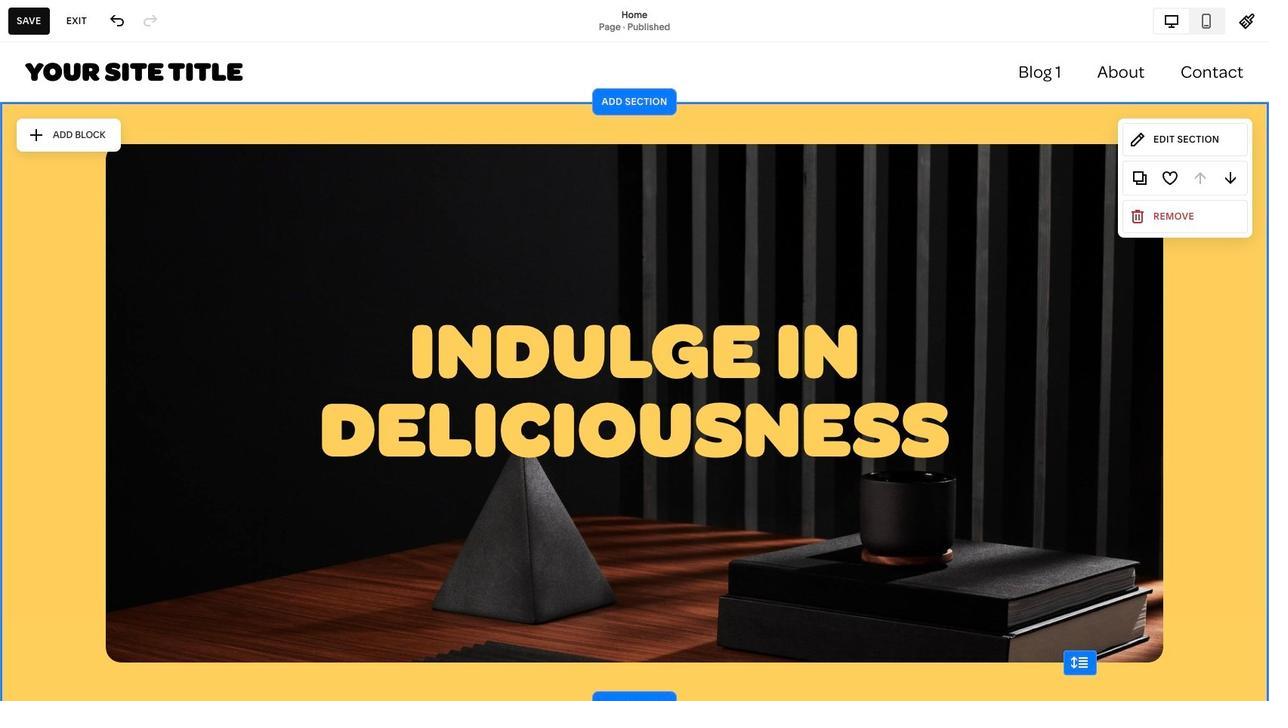 Task type: describe. For each thing, give the bounding box(es) containing it.
trash image
[[1129, 209, 1146, 225]]

mobile image
[[1198, 12, 1215, 29]]

arrow down image
[[1222, 170, 1239, 187]]

redo image
[[142, 12, 159, 29]]

desktop image
[[1163, 12, 1180, 29]]

search image
[[151, 25, 168, 42]]

duplicate image
[[1132, 170, 1148, 187]]

undo image
[[109, 12, 126, 29]]

plus image
[[28, 127, 53, 144]]

style image
[[1239, 12, 1255, 29]]



Task type: locate. For each thing, give the bounding box(es) containing it.
edit image
[[1129, 132, 1146, 148]]

logo squarespace image
[[25, 25, 42, 42]]

tab list
[[1154, 9, 1224, 33]]

arrow up image
[[1192, 170, 1209, 187]]

heart image
[[1162, 170, 1178, 187]]

toolbar
[[1123, 161, 1248, 196]]



